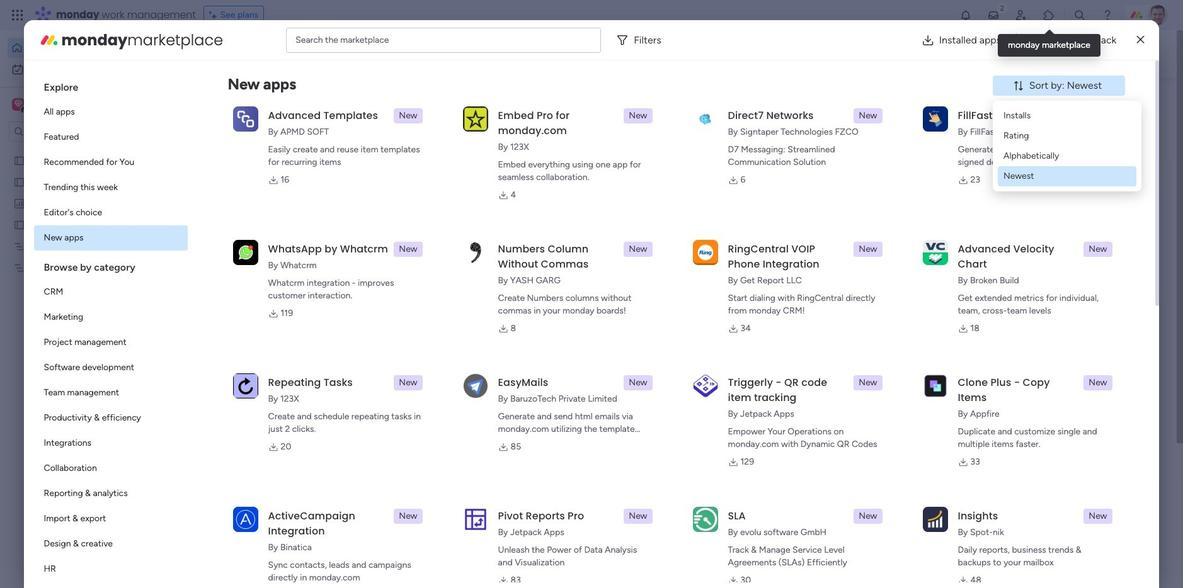 Task type: describe. For each thing, give the bounding box(es) containing it.
circle o image
[[957, 151, 965, 160]]

component image for 1st add to favorites image from right
[[693, 250, 705, 261]]

see plans image
[[209, 8, 220, 22]]

1 public board image from the top
[[13, 176, 25, 188]]

2 image
[[997, 1, 1009, 15]]

1 check circle image from the top
[[957, 118, 965, 128]]

quick search results list box
[[233, 118, 908, 439]]

close recently visited image
[[233, 103, 248, 118]]

2 heading from the top
[[34, 251, 188, 280]]

v2 bolt switch image
[[1047, 47, 1054, 61]]

2 add to favorites image from the left
[[873, 230, 886, 243]]

dapulse x slim image
[[1138, 32, 1145, 48]]

Search in workspace field
[[26, 125, 105, 139]]

2 check circle image from the top
[[957, 134, 965, 144]]

workspace selection element
[[12, 97, 105, 113]]

workspace image
[[12, 98, 25, 112]]

notifications image
[[960, 9, 973, 21]]

workspace image
[[14, 98, 23, 112]]

1 vertical spatial terry turtle image
[[262, 518, 287, 543]]



Task type: vqa. For each thing, say whether or not it's contained in the screenshot.
the right email
no



Task type: locate. For each thing, give the bounding box(es) containing it.
monday marketplace image
[[39, 30, 59, 50]]

dapulse x slim image
[[1108, 91, 1123, 107]]

1 vertical spatial public board image
[[13, 219, 25, 231]]

0 horizontal spatial component image
[[471, 250, 482, 261]]

add to favorites image
[[651, 230, 663, 243], [873, 230, 886, 243]]

1 component image from the left
[[471, 250, 482, 261]]

monday marketplace image
[[1043, 9, 1056, 21]]

terry turtle image up terry turtle image
[[262, 518, 287, 543]]

select product image
[[11, 9, 24, 21]]

check circle image
[[957, 118, 965, 128], [957, 134, 965, 144]]

list box
[[34, 71, 188, 589], [0, 147, 161, 449]]

menu menu
[[999, 106, 1137, 187]]

0 vertical spatial circle o image
[[957, 167, 965, 176]]

1 horizontal spatial terry turtle image
[[1149, 5, 1169, 25]]

2 public board image from the top
[[13, 219, 25, 231]]

2 component image from the left
[[693, 250, 705, 261]]

public board image down public dashboard image
[[13, 219, 25, 231]]

0 vertical spatial check circle image
[[957, 118, 965, 128]]

templates image image
[[949, 254, 1116, 341]]

update feed image
[[988, 9, 1001, 21]]

0 vertical spatial heading
[[34, 71, 188, 100]]

component image
[[471, 250, 482, 261], [693, 250, 705, 261]]

help center element
[[938, 520, 1127, 570]]

component image
[[248, 250, 260, 261]]

public board image up public dashboard image
[[13, 176, 25, 188]]

circle o image
[[957, 167, 965, 176], [957, 183, 965, 192]]

option
[[8, 38, 153, 58], [8, 59, 153, 79], [34, 100, 188, 125], [34, 125, 188, 150], [0, 149, 161, 152], [34, 150, 188, 175], [34, 175, 188, 200], [34, 200, 188, 226], [34, 226, 188, 251], [34, 280, 188, 305], [34, 305, 188, 330], [34, 330, 188, 356], [34, 356, 188, 381], [34, 381, 188, 406], [34, 406, 188, 431], [34, 431, 188, 456], [34, 456, 188, 482], [34, 482, 188, 507], [34, 507, 188, 532], [34, 532, 188, 557], [34, 557, 188, 583]]

invite members image
[[1016, 9, 1028, 21]]

1 horizontal spatial add to favorites image
[[873, 230, 886, 243]]

app logo image
[[233, 106, 258, 132], [463, 106, 488, 132], [693, 106, 718, 132], [923, 106, 949, 132], [233, 240, 258, 265], [463, 240, 488, 265], [693, 240, 718, 265], [923, 240, 949, 265], [233, 374, 258, 399], [463, 374, 488, 399], [693, 374, 718, 399], [923, 374, 949, 399], [233, 507, 258, 533], [463, 507, 488, 533], [693, 507, 718, 533], [923, 507, 949, 533]]

0 horizontal spatial terry turtle image
[[262, 518, 287, 543]]

heading
[[34, 71, 188, 100], [34, 251, 188, 280]]

public dashboard image
[[693, 230, 707, 244]]

1 vertical spatial circle o image
[[957, 183, 965, 192]]

terry turtle image right help icon
[[1149, 5, 1169, 25]]

0 horizontal spatial add to favorites image
[[651, 230, 663, 243]]

terry turtle image
[[1149, 5, 1169, 25], [262, 518, 287, 543]]

0 vertical spatial public board image
[[13, 176, 25, 188]]

0 vertical spatial terry turtle image
[[1149, 5, 1169, 25]]

terry turtle image
[[262, 564, 287, 589]]

public dashboard image
[[13, 197, 25, 209]]

public board image
[[13, 154, 25, 166], [248, 230, 262, 244], [471, 230, 485, 244], [248, 385, 262, 398]]

1 vertical spatial check circle image
[[957, 134, 965, 144]]

v2 user feedback image
[[948, 47, 958, 61]]

1 vertical spatial heading
[[34, 251, 188, 280]]

component image for first add to favorites image
[[471, 250, 482, 261]]

1 heading from the top
[[34, 71, 188, 100]]

help image
[[1102, 9, 1115, 21]]

public board image
[[13, 176, 25, 188], [13, 219, 25, 231]]

2 circle o image from the top
[[957, 183, 965, 192]]

1 add to favorites image from the left
[[651, 230, 663, 243]]

search everything image
[[1074, 9, 1087, 21]]

1 horizontal spatial component image
[[693, 250, 705, 261]]

1 circle o image from the top
[[957, 167, 965, 176]]



